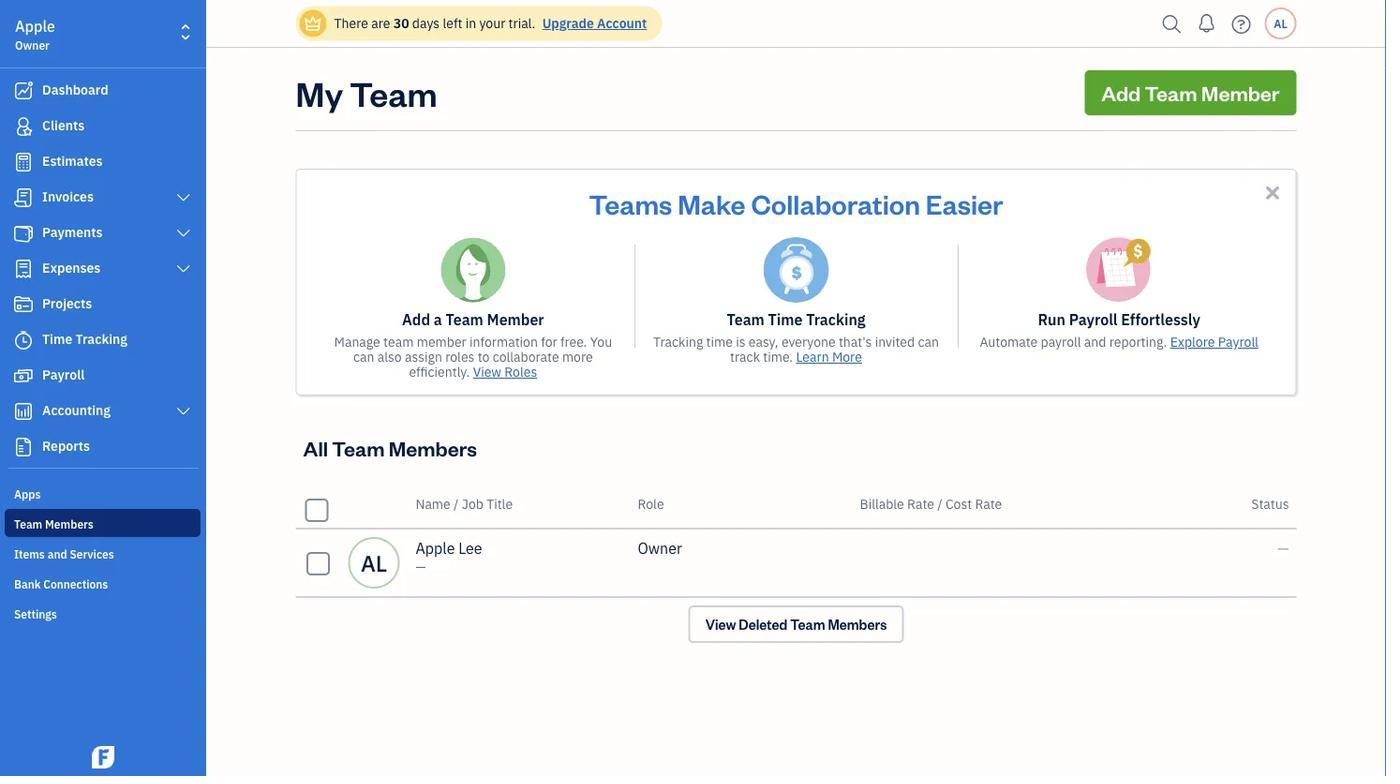 Task type: locate. For each thing, give the bounding box(es) containing it.
1 vertical spatial view
[[706, 616, 736, 633]]

apple lee —
[[416, 539, 483, 576]]

manage
[[334, 333, 380, 351]]

1 horizontal spatial add
[[1102, 79, 1141, 106]]

track
[[730, 348, 760, 366]]

estimates link
[[5, 145, 201, 179]]

apple up dashboard icon
[[15, 16, 55, 36]]

view left roles
[[473, 363, 502, 381]]

collaborate
[[493, 348, 559, 366]]

1 vertical spatial add
[[402, 310, 430, 330]]

chevron large down image up payments link
[[175, 190, 192, 205]]

chevron large down image up projects link
[[175, 262, 192, 277]]

team inside add team member button
[[1145, 79, 1198, 106]]

0 horizontal spatial payroll
[[42, 366, 85, 383]]

member up information
[[487, 310, 544, 330]]

is
[[736, 333, 746, 351]]

team
[[350, 70, 438, 115], [1145, 79, 1198, 106], [446, 310, 484, 330], [727, 310, 765, 330], [332, 435, 385, 461], [14, 517, 42, 532], [791, 616, 826, 633]]

payroll up payroll
[[1070, 310, 1118, 330]]

0 horizontal spatial view
[[473, 363, 502, 381]]

name
[[416, 496, 451, 513]]

also
[[378, 348, 402, 366]]

1 chevron large down image from the top
[[175, 190, 192, 205]]

rate right cost
[[975, 496, 1002, 513]]

go to help image
[[1227, 10, 1257, 38]]

chevron large down image inside expenses link
[[175, 262, 192, 277]]

30
[[394, 15, 409, 32]]

apps
[[14, 487, 41, 502]]

and right payroll
[[1085, 333, 1107, 351]]

dashboard
[[42, 81, 108, 98]]

1 vertical spatial time
[[42, 330, 72, 348]]

view roles
[[473, 363, 537, 381]]

0 vertical spatial and
[[1085, 333, 1107, 351]]

1 vertical spatial apple
[[416, 539, 455, 558]]

for
[[541, 333, 557, 351]]

deleted
[[739, 616, 788, 633]]

money image
[[12, 367, 35, 385]]

1 vertical spatial and
[[48, 547, 67, 562]]

close image
[[1262, 182, 1284, 203]]

payroll up accounting
[[42, 366, 85, 383]]

al
[[1274, 16, 1288, 31], [361, 548, 387, 578]]

information
[[470, 333, 538, 351]]

to
[[478, 348, 490, 366]]

chevron large down image up expenses link
[[175, 226, 192, 241]]

0 vertical spatial member
[[1202, 79, 1280, 106]]

time
[[768, 310, 803, 330], [42, 330, 72, 348]]

member down go to help 'icon' on the top of the page
[[1202, 79, 1280, 106]]

1 vertical spatial al
[[361, 548, 387, 578]]

chevron large down image down "payroll" link
[[175, 404, 192, 419]]

/
[[454, 496, 459, 513], [938, 496, 943, 513]]

there are 30 days left in your trial. upgrade account
[[334, 15, 647, 32]]

1 horizontal spatial —
[[1278, 539, 1290, 558]]

time inside time tracking "link"
[[42, 330, 72, 348]]

0 horizontal spatial and
[[48, 547, 67, 562]]

— down status on the right bottom of page
[[1278, 539, 1290, 558]]

0 horizontal spatial members
[[45, 517, 94, 532]]

/ left "job"
[[454, 496, 459, 513]]

chevron large down image for invoices
[[175, 190, 192, 205]]

and right items
[[48, 547, 67, 562]]

owner inside apple owner
[[15, 38, 50, 53]]

my team
[[296, 70, 438, 115]]

0 horizontal spatial time
[[42, 330, 72, 348]]

a
[[434, 310, 442, 330]]

2 chevron large down image from the top
[[175, 404, 192, 419]]

chevron large down image inside "accounting" link
[[175, 404, 192, 419]]

0 vertical spatial owner
[[15, 38, 50, 53]]

1 vertical spatial members
[[45, 517, 94, 532]]

0 vertical spatial apple
[[15, 16, 55, 36]]

owner down "role"
[[638, 539, 682, 558]]

1 horizontal spatial and
[[1085, 333, 1107, 351]]

team right all
[[332, 435, 385, 461]]

1 horizontal spatial view
[[706, 616, 736, 633]]

chevron large down image for payments
[[175, 226, 192, 241]]

clients link
[[5, 110, 201, 143]]

status
[[1252, 496, 1290, 513]]

team
[[384, 333, 414, 351]]

can inside manage team member information for free. you can also assign roles to collaborate more efficiently.
[[353, 348, 375, 366]]

0 horizontal spatial —
[[416, 558, 426, 576]]

are
[[371, 15, 390, 32]]

view
[[473, 363, 502, 381], [706, 616, 736, 633]]

cost
[[946, 496, 972, 513]]

1 vertical spatial payroll
[[1219, 333, 1259, 351]]

accounting link
[[5, 395, 201, 428]]

add
[[1102, 79, 1141, 106], [402, 310, 430, 330]]

chevron large down image for accounting
[[175, 404, 192, 419]]

1 vertical spatial member
[[487, 310, 544, 330]]

can
[[918, 333, 939, 351], [353, 348, 375, 366]]

run payroll effortlessly image
[[1087, 237, 1152, 303]]

left
[[443, 15, 463, 32]]

payroll inside main element
[[42, 366, 85, 383]]

— left lee
[[416, 558, 426, 576]]

0 horizontal spatial owner
[[15, 38, 50, 53]]

time tracking
[[42, 330, 127, 348]]

apple left lee
[[416, 539, 455, 558]]

add team member
[[1102, 79, 1280, 106]]

2 horizontal spatial members
[[828, 616, 887, 633]]

can right invited
[[918, 333, 939, 351]]

chevron large down image
[[175, 226, 192, 241], [175, 262, 192, 277]]

payments link
[[5, 217, 201, 250]]

free.
[[561, 333, 587, 351]]

2 horizontal spatial payroll
[[1219, 333, 1259, 351]]

al left apple lee —
[[361, 548, 387, 578]]

team down apps
[[14, 517, 42, 532]]

team down search image
[[1145, 79, 1198, 106]]

1 / from the left
[[454, 496, 459, 513]]

0 horizontal spatial apple
[[15, 16, 55, 36]]

expenses
[[42, 259, 101, 277]]

payroll right explore at the top of page
[[1219, 333, 1259, 351]]

0 vertical spatial members
[[389, 435, 477, 461]]

and
[[1085, 333, 1107, 351], [48, 547, 67, 562]]

apple inside main element
[[15, 16, 55, 36]]

connections
[[43, 577, 108, 592]]

chevron large down image
[[175, 190, 192, 205], [175, 404, 192, 419]]

and inside run payroll effortlessly automate payroll and reporting. explore payroll
[[1085, 333, 1107, 351]]

team inside team members link
[[14, 517, 42, 532]]

report image
[[12, 438, 35, 457]]

payroll
[[1041, 333, 1082, 351]]

2 chevron large down image from the top
[[175, 262, 192, 277]]

1 vertical spatial chevron large down image
[[175, 262, 192, 277]]

0 vertical spatial payroll
[[1070, 310, 1118, 330]]

add inside button
[[1102, 79, 1141, 106]]

0 horizontal spatial can
[[353, 348, 375, 366]]

can for add a team member
[[353, 348, 375, 366]]

0 vertical spatial view
[[473, 363, 502, 381]]

projects
[[42, 295, 92, 312]]

time right the "timer" icon on the top left of page
[[42, 330, 72, 348]]

view for view roles
[[473, 363, 502, 381]]

roles
[[505, 363, 537, 381]]

1 horizontal spatial time
[[768, 310, 803, 330]]

0 horizontal spatial rate
[[908, 496, 935, 513]]

0 horizontal spatial add
[[402, 310, 430, 330]]

team time tracking
[[727, 310, 866, 330]]

member
[[1202, 79, 1280, 106], [487, 310, 544, 330]]

assign
[[405, 348, 442, 366]]

1 horizontal spatial /
[[938, 496, 943, 513]]

days
[[412, 15, 440, 32]]

1 horizontal spatial rate
[[975, 496, 1002, 513]]

bank
[[14, 577, 41, 592]]

rate left cost
[[908, 496, 935, 513]]

0 vertical spatial add
[[1102, 79, 1141, 106]]

1 vertical spatial owner
[[638, 539, 682, 558]]

client image
[[12, 117, 35, 136]]

payroll
[[1070, 310, 1118, 330], [1219, 333, 1259, 351], [42, 366, 85, 383]]

can inside tracking time is easy, everyone that's invited can track time.
[[918, 333, 939, 351]]

invoices
[[42, 188, 94, 205]]

team inside view deleted team members link
[[791, 616, 826, 633]]

1 horizontal spatial al
[[1274, 16, 1288, 31]]

1 chevron large down image from the top
[[175, 226, 192, 241]]

can for team time tracking
[[918, 333, 939, 351]]

and inside main element
[[48, 547, 67, 562]]

run payroll effortlessly automate payroll and reporting. explore payroll
[[980, 310, 1259, 351]]

items
[[14, 547, 45, 562]]

0 horizontal spatial /
[[454, 496, 459, 513]]

apple inside apple lee —
[[416, 539, 455, 558]]

0 horizontal spatial al
[[361, 548, 387, 578]]

1 vertical spatial chevron large down image
[[175, 404, 192, 419]]

apple for lee
[[416, 539, 455, 558]]

2 rate from the left
[[975, 496, 1002, 513]]

time
[[707, 333, 733, 351]]

owner up dashboard icon
[[15, 38, 50, 53]]

tracking
[[806, 310, 866, 330], [76, 330, 127, 348], [654, 333, 703, 351]]

tracking up that's
[[806, 310, 866, 330]]

rate
[[908, 496, 935, 513], [975, 496, 1002, 513]]

/ left cost
[[938, 496, 943, 513]]

1 horizontal spatial member
[[1202, 79, 1280, 106]]

tracking down projects link
[[76, 330, 127, 348]]

1 horizontal spatial members
[[389, 435, 477, 461]]

can left "also"
[[353, 348, 375, 366]]

easy,
[[749, 333, 779, 351]]

0 horizontal spatial tracking
[[76, 330, 127, 348]]

apple for owner
[[15, 16, 55, 36]]

manage team member information for free. you can also assign roles to collaborate more efficiently.
[[334, 333, 612, 381]]

0 vertical spatial chevron large down image
[[175, 190, 192, 205]]

owner
[[15, 38, 50, 53], [638, 539, 682, 558]]

learn
[[796, 348, 829, 366]]

1 horizontal spatial apple
[[416, 539, 455, 558]]

time up easy,
[[768, 310, 803, 330]]

add a team member
[[402, 310, 544, 330]]

1 horizontal spatial can
[[918, 333, 939, 351]]

bank connections
[[14, 577, 108, 592]]

2 vertical spatial payroll
[[42, 366, 85, 383]]

crown image
[[303, 14, 323, 33]]

1 horizontal spatial payroll
[[1070, 310, 1118, 330]]

al right go to help 'icon' on the top of the page
[[1274, 16, 1288, 31]]

team right deleted
[[791, 616, 826, 633]]

upgrade account link
[[539, 15, 647, 32]]

tracking inside tracking time is easy, everyone that's invited can track time.
[[654, 333, 703, 351]]

0 vertical spatial chevron large down image
[[175, 226, 192, 241]]

0 vertical spatial al
[[1274, 16, 1288, 31]]

tracking left time
[[654, 333, 703, 351]]

view left deleted
[[706, 616, 736, 633]]

1 horizontal spatial tracking
[[654, 333, 703, 351]]



Task type: vqa. For each thing, say whether or not it's contained in the screenshot.
"View"
yes



Task type: describe. For each thing, give the bounding box(es) containing it.
search image
[[1157, 10, 1187, 38]]

invoice image
[[12, 188, 35, 207]]

main element
[[0, 0, 253, 776]]

invited
[[875, 333, 915, 351]]

2 / from the left
[[938, 496, 943, 513]]

everyone
[[782, 333, 836, 351]]

accounting
[[42, 402, 111, 419]]

collaboration
[[751, 186, 921, 221]]

2 horizontal spatial tracking
[[806, 310, 866, 330]]

payment image
[[12, 224, 35, 243]]

expense image
[[12, 260, 35, 278]]

— inside apple lee —
[[416, 558, 426, 576]]

your
[[480, 15, 506, 32]]

apps link
[[5, 479, 201, 507]]

0 horizontal spatial member
[[487, 310, 544, 330]]

reports
[[42, 437, 90, 455]]

settings
[[14, 607, 57, 622]]

add for add a team member
[[402, 310, 430, 330]]

items and services link
[[5, 539, 201, 567]]

estimate image
[[12, 153, 35, 172]]

al button
[[1265, 8, 1297, 39]]

expenses link
[[5, 252, 201, 286]]

lee
[[459, 539, 483, 558]]

dashboard image
[[12, 82, 35, 100]]

name / job title
[[416, 496, 513, 513]]

view for view deleted team members
[[706, 616, 736, 633]]

items and services
[[14, 547, 114, 562]]

easier
[[926, 186, 1004, 221]]

reports link
[[5, 430, 201, 464]]

settings link
[[5, 599, 201, 627]]

all team members
[[303, 435, 477, 461]]

automate
[[980, 333, 1038, 351]]

view deleted team members
[[706, 616, 887, 633]]

billable
[[860, 496, 905, 513]]

apple owner
[[15, 16, 55, 53]]

projects link
[[5, 288, 201, 322]]

billable rate / cost rate
[[860, 496, 1002, 513]]

account
[[597, 15, 647, 32]]

more
[[832, 348, 862, 366]]

team up is
[[727, 310, 765, 330]]

freshbooks image
[[88, 746, 118, 769]]

chart image
[[12, 402, 35, 421]]

estimates
[[42, 152, 103, 170]]

al inside dropdown button
[[1274, 16, 1288, 31]]

learn more
[[796, 348, 862, 366]]

0 vertical spatial time
[[768, 310, 803, 330]]

make
[[678, 186, 746, 221]]

tracking inside "link"
[[76, 330, 127, 348]]

members inside main element
[[45, 517, 94, 532]]

project image
[[12, 295, 35, 314]]

reporting.
[[1110, 333, 1168, 351]]

dashboard link
[[5, 74, 201, 108]]

time tracking link
[[5, 323, 201, 357]]

upgrade
[[543, 15, 594, 32]]

team time tracking image
[[764, 237, 829, 303]]

1 rate from the left
[[908, 496, 935, 513]]

my
[[296, 70, 343, 115]]

role
[[638, 496, 664, 513]]

1 horizontal spatial owner
[[638, 539, 682, 558]]

team down 30
[[350, 70, 438, 115]]

timer image
[[12, 331, 35, 350]]

time.
[[763, 348, 793, 366]]

view deleted team members link
[[689, 606, 904, 643]]

payroll link
[[5, 359, 201, 393]]

there
[[334, 15, 368, 32]]

chevron large down image for expenses
[[175, 262, 192, 277]]

add team member button
[[1085, 70, 1297, 115]]

teams make collaboration easier
[[589, 186, 1004, 221]]

2 vertical spatial members
[[828, 616, 887, 633]]

efficiently.
[[409, 363, 470, 381]]

member inside button
[[1202, 79, 1280, 106]]

in
[[466, 15, 476, 32]]

add for add team member
[[1102, 79, 1141, 106]]

team members link
[[5, 509, 201, 537]]

member
[[417, 333, 467, 351]]

add a team member image
[[441, 237, 506, 303]]

all
[[303, 435, 328, 461]]

more
[[562, 348, 593, 366]]

team members
[[14, 517, 94, 532]]

trial.
[[509, 15, 536, 32]]

job
[[462, 496, 484, 513]]

explore
[[1171, 333, 1216, 351]]

run
[[1038, 310, 1066, 330]]

roles
[[446, 348, 475, 366]]

tracking time is easy, everyone that's invited can track time.
[[654, 333, 939, 366]]

team right a
[[446, 310, 484, 330]]

you
[[590, 333, 612, 351]]

title
[[487, 496, 513, 513]]

effortlessly
[[1122, 310, 1201, 330]]

bank connections link
[[5, 569, 201, 597]]

notifications image
[[1192, 5, 1222, 42]]

teams
[[589, 186, 673, 221]]

payments
[[42, 224, 103, 241]]



